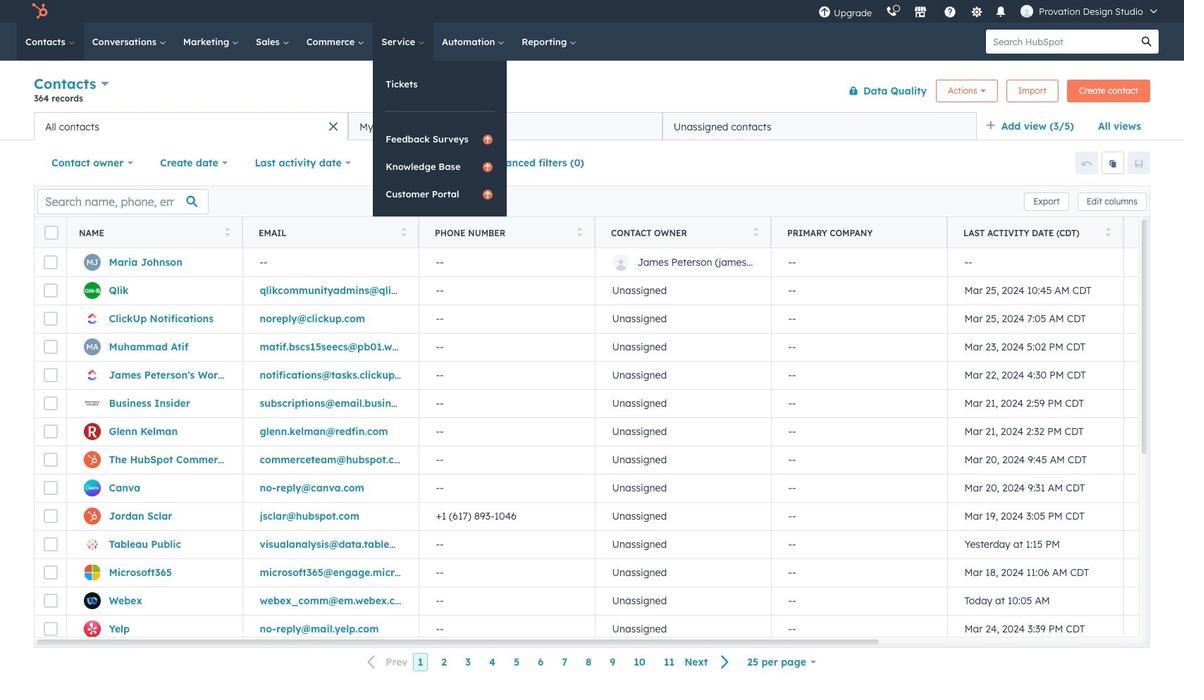 Task type: describe. For each thing, give the bounding box(es) containing it.
5 press to sort. element from the left
[[1106, 227, 1111, 239]]

service menu
[[373, 61, 507, 216]]

james peterson image
[[1021, 5, 1034, 18]]

4 press to sort. element from the left
[[753, 227, 759, 239]]

1 press to sort. element from the left
[[225, 227, 230, 239]]

3 press to sort. element from the left
[[577, 227, 582, 239]]

2 press to sort. image from the left
[[577, 227, 582, 237]]

2 press to sort. element from the left
[[401, 227, 406, 239]]

1 press to sort. image from the left
[[225, 227, 230, 237]]



Task type: vqa. For each thing, say whether or not it's contained in the screenshot.
Pagination navigation
yes



Task type: locate. For each thing, give the bounding box(es) containing it.
press to sort. image for fourth press to sort. element from the right
[[401, 227, 406, 237]]

pagination navigation
[[359, 653, 738, 672]]

0 horizontal spatial press to sort. image
[[225, 227, 230, 237]]

2 press to sort. image from the left
[[1106, 227, 1111, 237]]

0 horizontal spatial press to sort. image
[[401, 227, 406, 237]]

1 press to sort. image from the left
[[401, 227, 406, 237]]

Search HubSpot search field
[[986, 30, 1135, 54]]

press to sort. element
[[225, 227, 230, 239], [401, 227, 406, 239], [577, 227, 582, 239], [753, 227, 759, 239], [1106, 227, 1111, 239]]

Search name, phone, email addresses, or company search field
[[37, 189, 209, 214]]

banner
[[34, 72, 1151, 112]]

marketplaces image
[[915, 6, 927, 19]]

1 horizontal spatial press to sort. image
[[1106, 227, 1111, 237]]

2 horizontal spatial press to sort. image
[[753, 227, 759, 237]]

press to sort. image
[[225, 227, 230, 237], [577, 227, 582, 237], [753, 227, 759, 237]]

press to sort. image for 1st press to sort. element from right
[[1106, 227, 1111, 237]]

menu
[[812, 0, 1168, 23]]

1 horizontal spatial press to sort. image
[[577, 227, 582, 237]]

3 press to sort. image from the left
[[753, 227, 759, 237]]

press to sort. image
[[401, 227, 406, 237], [1106, 227, 1111, 237]]

column header
[[771, 217, 948, 248]]



